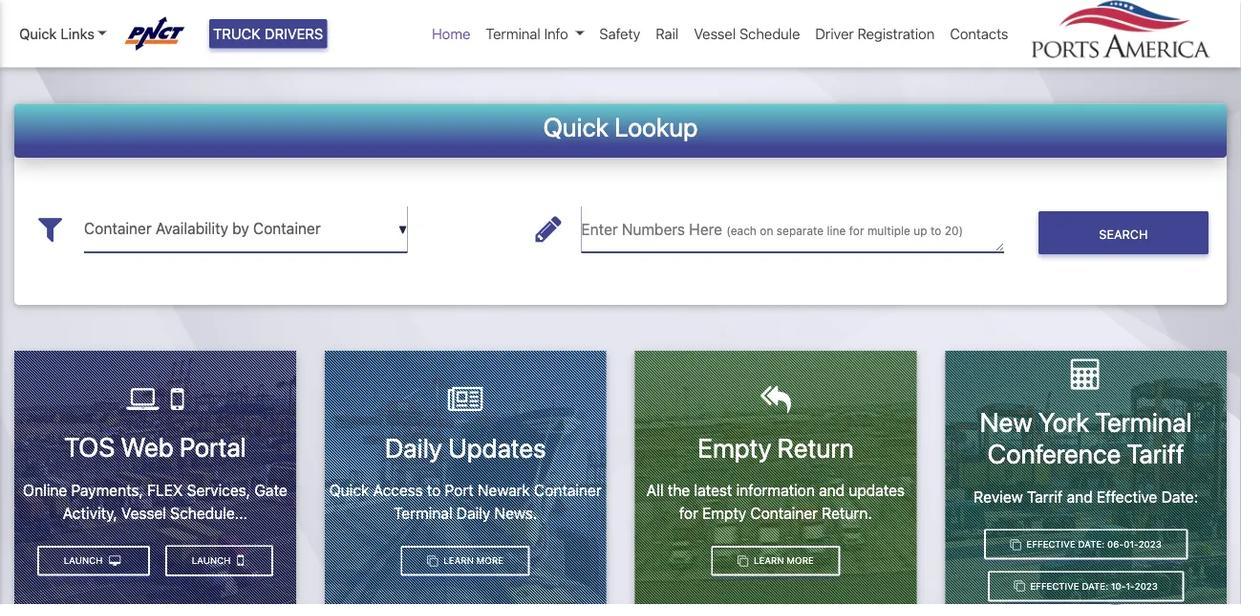 Task type: locate. For each thing, give the bounding box(es) containing it.
0 horizontal spatial quick
[[19, 25, 57, 42]]

updates
[[849, 481, 905, 499]]

learn more link for updates
[[401, 546, 530, 576]]

separate
[[777, 224, 824, 238]]

effective
[[1097, 488, 1158, 506], [1027, 539, 1076, 550], [1031, 580, 1080, 591]]

2 vertical spatial effective
[[1031, 580, 1080, 591]]

for right line
[[850, 224, 865, 238]]

contacts link
[[943, 15, 1017, 52]]

effective up "01-"
[[1097, 488, 1158, 506]]

learn more link down 'all the latest information and updates for empty container return.'
[[711, 546, 841, 576]]

vessel
[[694, 25, 736, 42], [121, 504, 166, 522]]

0 horizontal spatial learn more link
[[401, 546, 530, 576]]

1 horizontal spatial more
[[787, 555, 814, 566]]

clone image down quick access to port newark container terminal daily news.
[[427, 555, 438, 566]]

1 vertical spatial container
[[751, 504, 818, 522]]

effective inside effective date: 10-1-2023 'link'
[[1031, 580, 1080, 591]]

1 horizontal spatial clone image
[[738, 555, 749, 566]]

quick left access
[[329, 481, 369, 499]]

enter numbers here (each on separate line for multiple up to 20)
[[582, 220, 964, 239]]

terminal inside new york terminal conference tariff
[[1096, 406, 1193, 437]]

1 vertical spatial for
[[679, 504, 699, 522]]

date: down tariff
[[1162, 488, 1199, 506]]

vessel down flex
[[121, 504, 166, 522]]

effective for effective date: 06-01-2023
[[1027, 539, 1076, 550]]

clone image
[[427, 555, 438, 566], [738, 555, 749, 566]]

launch link down schedule...
[[165, 545, 273, 576]]

2 vertical spatial terminal
[[394, 504, 453, 522]]

and
[[819, 481, 845, 499], [1067, 488, 1093, 506]]

quick left links
[[19, 25, 57, 42]]

1 horizontal spatial vessel
[[694, 25, 736, 42]]

launch for 'desktop' icon at the left bottom
[[64, 555, 105, 566]]

terminal
[[486, 25, 541, 42], [1096, 406, 1193, 437], [394, 504, 453, 522]]

empty up latest
[[698, 431, 772, 463]]

2 clone image from the left
[[738, 555, 749, 566]]

review tarrif and effective date:
[[974, 488, 1199, 506]]

0 horizontal spatial learn
[[444, 555, 474, 566]]

2 launch link from the left
[[37, 546, 150, 576]]

lookup
[[615, 111, 698, 142]]

new york terminal conference tariff
[[980, 406, 1193, 469]]

1 horizontal spatial learn more
[[751, 555, 814, 566]]

0 horizontal spatial and
[[819, 481, 845, 499]]

payments,
[[71, 481, 143, 499]]

to left port
[[427, 481, 441, 499]]

0 horizontal spatial for
[[679, 504, 699, 522]]

clone image down 'all the latest information and updates for empty container return.'
[[738, 555, 749, 566]]

empty down latest
[[703, 504, 747, 522]]

terminal info link
[[478, 15, 592, 52]]

clone image left 'effective date: 10-1-2023'
[[1015, 581, 1025, 592]]

more down 'all the latest information and updates for empty container return.'
[[787, 555, 814, 566]]

1 more from the left
[[477, 555, 504, 566]]

1 vertical spatial date:
[[1079, 539, 1105, 550]]

2023 inside 'link'
[[1135, 580, 1158, 591]]

for down the
[[679, 504, 699, 522]]

effective inside effective date: 06-01-2023 link
[[1027, 539, 1076, 550]]

1 vertical spatial quick
[[543, 111, 609, 142]]

learn
[[444, 555, 474, 566], [754, 555, 784, 566]]

numbers
[[622, 220, 685, 239]]

empty inside 'all the latest information and updates for empty container return.'
[[703, 504, 747, 522]]

1 horizontal spatial and
[[1067, 488, 1093, 506]]

0 horizontal spatial daily
[[385, 431, 442, 463]]

and up return.
[[819, 481, 845, 499]]

quick inside quick links 'link'
[[19, 25, 57, 42]]

terminal up tariff
[[1096, 406, 1193, 437]]

date: left 06-
[[1079, 539, 1105, 550]]

daily inside quick access to port newark container terminal daily news.
[[457, 504, 491, 522]]

vessel schedule
[[694, 25, 800, 42]]

quick links link
[[19, 23, 107, 44]]

06-
[[1108, 539, 1124, 550]]

1 horizontal spatial to
[[931, 224, 942, 238]]

1 vertical spatial to
[[427, 481, 441, 499]]

container up news.
[[534, 481, 602, 499]]

links
[[61, 25, 95, 42]]

1 vertical spatial daily
[[457, 504, 491, 522]]

1 horizontal spatial launch
[[192, 555, 234, 566]]

learn more down quick access to port newark container terminal daily news.
[[441, 555, 504, 566]]

1 vertical spatial clone image
[[1015, 581, 1025, 592]]

2023
[[1139, 539, 1162, 550], [1135, 580, 1158, 591]]

container
[[534, 481, 602, 499], [751, 504, 818, 522]]

empty
[[698, 431, 772, 463], [703, 504, 747, 522]]

0 horizontal spatial clone image
[[427, 555, 438, 566]]

enter
[[582, 220, 618, 239]]

home link
[[424, 15, 478, 52]]

2023 right 10-
[[1135, 580, 1158, 591]]

2 launch from the left
[[64, 555, 105, 566]]

daily down port
[[457, 504, 491, 522]]

1 horizontal spatial container
[[751, 504, 818, 522]]

0 horizontal spatial launch
[[64, 555, 105, 566]]

1 horizontal spatial daily
[[457, 504, 491, 522]]

2023 for 01-
[[1139, 539, 1162, 550]]

2 vertical spatial quick
[[329, 481, 369, 499]]

1 horizontal spatial quick
[[329, 481, 369, 499]]

flex
[[147, 481, 183, 499]]

1 clone image from the left
[[427, 555, 438, 566]]

2 learn more from the left
[[751, 555, 814, 566]]

0 vertical spatial for
[[850, 224, 865, 238]]

2023 right 06-
[[1139, 539, 1162, 550]]

info
[[544, 25, 569, 42]]

learn more
[[441, 555, 504, 566], [751, 555, 814, 566]]

date:
[[1162, 488, 1199, 506], [1079, 539, 1105, 550], [1082, 580, 1109, 591]]

learn down quick access to port newark container terminal daily news.
[[444, 555, 474, 566]]

2 learn more link from the left
[[711, 546, 841, 576]]

quick for quick access to port newark container terminal daily news.
[[329, 481, 369, 499]]

effective for effective date: 10-1-2023
[[1031, 580, 1080, 591]]

1 vertical spatial vessel
[[121, 504, 166, 522]]

None text field
[[84, 206, 408, 253], [582, 206, 1004, 253], [84, 206, 408, 253], [582, 206, 1004, 253]]

quick access to port newark container terminal daily news.
[[329, 481, 602, 522]]

1 learn more from the left
[[441, 555, 504, 566]]

0 vertical spatial terminal
[[486, 25, 541, 42]]

1-
[[1126, 580, 1135, 591]]

for
[[850, 224, 865, 238], [679, 504, 699, 522]]

clone image inside effective date: 06-01-2023 link
[[1011, 539, 1021, 550]]

desktop image
[[109, 555, 121, 566]]

york
[[1039, 406, 1090, 437]]

the
[[668, 481, 690, 499]]

2 horizontal spatial quick
[[543, 111, 609, 142]]

for inside 'all the latest information and updates for empty container return.'
[[679, 504, 699, 522]]

learn more link down quick access to port newark container terminal daily news.
[[401, 546, 530, 576]]

1 learn more link from the left
[[401, 546, 530, 576]]

rail link
[[648, 15, 687, 52]]

1 vertical spatial empty
[[703, 504, 747, 522]]

quick left lookup
[[543, 111, 609, 142]]

newark
[[478, 481, 530, 499]]

daily
[[385, 431, 442, 463], [457, 504, 491, 522]]

rail
[[656, 25, 679, 42]]

clone image down review
[[1011, 539, 1021, 550]]

1 vertical spatial terminal
[[1096, 406, 1193, 437]]

quick
[[19, 25, 57, 42], [543, 111, 609, 142], [329, 481, 369, 499]]

services,
[[187, 481, 251, 499]]

20)
[[945, 224, 964, 238]]

2 horizontal spatial terminal
[[1096, 406, 1193, 437]]

vessel right rail link
[[694, 25, 736, 42]]

effective down effective date: 06-01-2023 link
[[1031, 580, 1080, 591]]

date: inside 'link'
[[1082, 580, 1109, 591]]

container down information
[[751, 504, 818, 522]]

terminal left info on the top left of page
[[486, 25, 541, 42]]

0 vertical spatial container
[[534, 481, 602, 499]]

launch link down activity,
[[37, 546, 150, 576]]

0 horizontal spatial terminal
[[394, 504, 453, 522]]

launch
[[192, 555, 234, 566], [64, 555, 105, 566]]

and right tarrif
[[1067, 488, 1093, 506]]

review
[[974, 488, 1023, 506]]

1 launch from the left
[[192, 555, 234, 566]]

learn down 'all the latest information and updates for empty container return.'
[[754, 555, 784, 566]]

clone image
[[1011, 539, 1021, 550], [1015, 581, 1025, 592]]

effective date: 10-1-2023
[[1028, 580, 1158, 591]]

2 vertical spatial date:
[[1082, 580, 1109, 591]]

learn more for return
[[751, 555, 814, 566]]

terminal down access
[[394, 504, 453, 522]]

0 vertical spatial 2023
[[1139, 539, 1162, 550]]

safety link
[[592, 15, 648, 52]]

0 vertical spatial vessel
[[694, 25, 736, 42]]

0 vertical spatial to
[[931, 224, 942, 238]]

1 horizontal spatial launch link
[[165, 545, 273, 576]]

0 horizontal spatial container
[[534, 481, 602, 499]]

learn more for updates
[[441, 555, 504, 566]]

1 vertical spatial 2023
[[1135, 580, 1158, 591]]

more down news.
[[477, 555, 504, 566]]

1 launch link from the left
[[165, 545, 273, 576]]

home
[[432, 25, 471, 42]]

(each
[[727, 224, 757, 238]]

online
[[23, 481, 67, 499]]

2 learn from the left
[[754, 555, 784, 566]]

0 horizontal spatial more
[[477, 555, 504, 566]]

effective down tarrif
[[1027, 539, 1076, 550]]

truck drivers
[[213, 25, 323, 42]]

clone image for effective date: 10-1-2023
[[1015, 581, 1025, 592]]

quick inside quick access to port newark container terminal daily news.
[[329, 481, 369, 499]]

learn more link for return
[[711, 546, 841, 576]]

learn more down 'all the latest information and updates for empty container return.'
[[751, 555, 814, 566]]

drivers
[[265, 25, 323, 42]]

1 horizontal spatial learn more link
[[711, 546, 841, 576]]

launch left mobile image
[[192, 555, 234, 566]]

0 horizontal spatial to
[[427, 481, 441, 499]]

clone image inside effective date: 10-1-2023 'link'
[[1015, 581, 1025, 592]]

tariff
[[1127, 438, 1185, 469]]

1 vertical spatial effective
[[1027, 539, 1076, 550]]

1 horizontal spatial for
[[850, 224, 865, 238]]

more
[[477, 555, 504, 566], [787, 555, 814, 566]]

driver registration link
[[808, 15, 943, 52]]

01-
[[1124, 539, 1139, 550]]

to inside enter numbers here (each on separate line for multiple up to 20)
[[931, 224, 942, 238]]

0 vertical spatial quick
[[19, 25, 57, 42]]

latest
[[694, 481, 733, 499]]

launch link
[[165, 545, 273, 576], [37, 546, 150, 576]]

launch left 'desktop' icon at the left bottom
[[64, 555, 105, 566]]

date: left 10-
[[1082, 580, 1109, 591]]

up
[[914, 224, 928, 238]]

0 vertical spatial empty
[[698, 431, 772, 463]]

0 horizontal spatial learn more
[[441, 555, 504, 566]]

tarrif
[[1027, 488, 1063, 506]]

daily up access
[[385, 431, 442, 463]]

0 horizontal spatial vessel
[[121, 504, 166, 522]]

1 learn from the left
[[444, 555, 474, 566]]

learn for updates
[[444, 555, 474, 566]]

0 horizontal spatial launch link
[[37, 546, 150, 576]]

1 horizontal spatial learn
[[754, 555, 784, 566]]

0 vertical spatial clone image
[[1011, 539, 1021, 550]]

portal
[[180, 431, 246, 463]]

learn more link
[[401, 546, 530, 576], [711, 546, 841, 576]]

2 more from the left
[[787, 555, 814, 566]]

date: for 01-
[[1079, 539, 1105, 550]]

to right up
[[931, 224, 942, 238]]

to
[[931, 224, 942, 238], [427, 481, 441, 499]]



Task type: vqa. For each thing, say whether or not it's contained in the screenshot.
1st learn more from the right
yes



Task type: describe. For each thing, give the bounding box(es) containing it.
quick for quick links
[[19, 25, 57, 42]]

terminal info
[[486, 25, 569, 42]]

news.
[[495, 504, 537, 522]]

here
[[689, 220, 723, 239]]

and inside 'all the latest information and updates for empty container return.'
[[819, 481, 845, 499]]

effective date: 10-1-2023 link
[[988, 571, 1185, 602]]

0 vertical spatial date:
[[1162, 488, 1199, 506]]

driver
[[816, 25, 854, 42]]

activity,
[[63, 504, 117, 522]]

0 vertical spatial daily
[[385, 431, 442, 463]]

0 vertical spatial effective
[[1097, 488, 1158, 506]]

empty return
[[698, 431, 854, 463]]

quick links
[[19, 25, 95, 42]]

tos
[[64, 431, 115, 463]]

information
[[737, 481, 815, 499]]

conference
[[988, 438, 1121, 469]]

registration
[[858, 25, 935, 42]]

all the latest information and updates for empty container return.
[[647, 481, 905, 522]]

contacts
[[950, 25, 1009, 42]]

access
[[373, 481, 423, 499]]

effective date: 06-01-2023
[[1024, 539, 1162, 550]]

daily updates
[[385, 431, 546, 463]]

clone image for effective date: 06-01-2023
[[1011, 539, 1021, 550]]

vessel schedule link
[[687, 15, 808, 52]]

on
[[760, 224, 774, 238]]

quick for quick lookup
[[543, 111, 609, 142]]

multiple
[[868, 224, 911, 238]]

return.
[[822, 504, 873, 522]]

mobile image
[[237, 553, 244, 568]]

driver registration
[[816, 25, 935, 42]]

truck drivers link
[[209, 19, 327, 48]]

effective date: 06-01-2023 link
[[984, 529, 1189, 560]]

updates
[[448, 431, 546, 463]]

date: for 1-
[[1082, 580, 1109, 591]]

quick lookup
[[543, 111, 698, 142]]

▼
[[399, 223, 408, 236]]

to inside quick access to port newark container terminal daily news.
[[427, 481, 441, 499]]

line
[[827, 224, 846, 238]]

search button
[[1039, 211, 1209, 254]]

schedule
[[740, 25, 800, 42]]

new
[[980, 406, 1033, 437]]

tos web portal
[[64, 431, 246, 463]]

learn for return
[[754, 555, 784, 566]]

all
[[647, 481, 664, 499]]

10-
[[1112, 580, 1126, 591]]

container inside quick access to port newark container terminal daily news.
[[534, 481, 602, 499]]

online payments, flex services, gate activity, vessel schedule...
[[23, 481, 287, 522]]

container inside 'all the latest information and updates for empty container return.'
[[751, 504, 818, 522]]

terminal inside quick access to port newark container terminal daily news.
[[394, 504, 453, 522]]

safety
[[600, 25, 641, 42]]

return
[[778, 431, 854, 463]]

port
[[445, 481, 474, 499]]

for inside enter numbers here (each on separate line for multiple up to 20)
[[850, 224, 865, 238]]

clone image for daily
[[427, 555, 438, 566]]

schedule...
[[170, 504, 248, 522]]

search
[[1100, 226, 1148, 241]]

vessel inside "link"
[[694, 25, 736, 42]]

gate
[[255, 481, 287, 499]]

1 horizontal spatial terminal
[[486, 25, 541, 42]]

vessel inside 'online payments, flex services, gate activity, vessel schedule...'
[[121, 504, 166, 522]]

more for updates
[[477, 555, 504, 566]]

more for return
[[787, 555, 814, 566]]

2023 for 1-
[[1135, 580, 1158, 591]]

clone image for empty
[[738, 555, 749, 566]]

launch for mobile image
[[192, 555, 234, 566]]

truck
[[213, 25, 261, 42]]

web
[[121, 431, 174, 463]]



